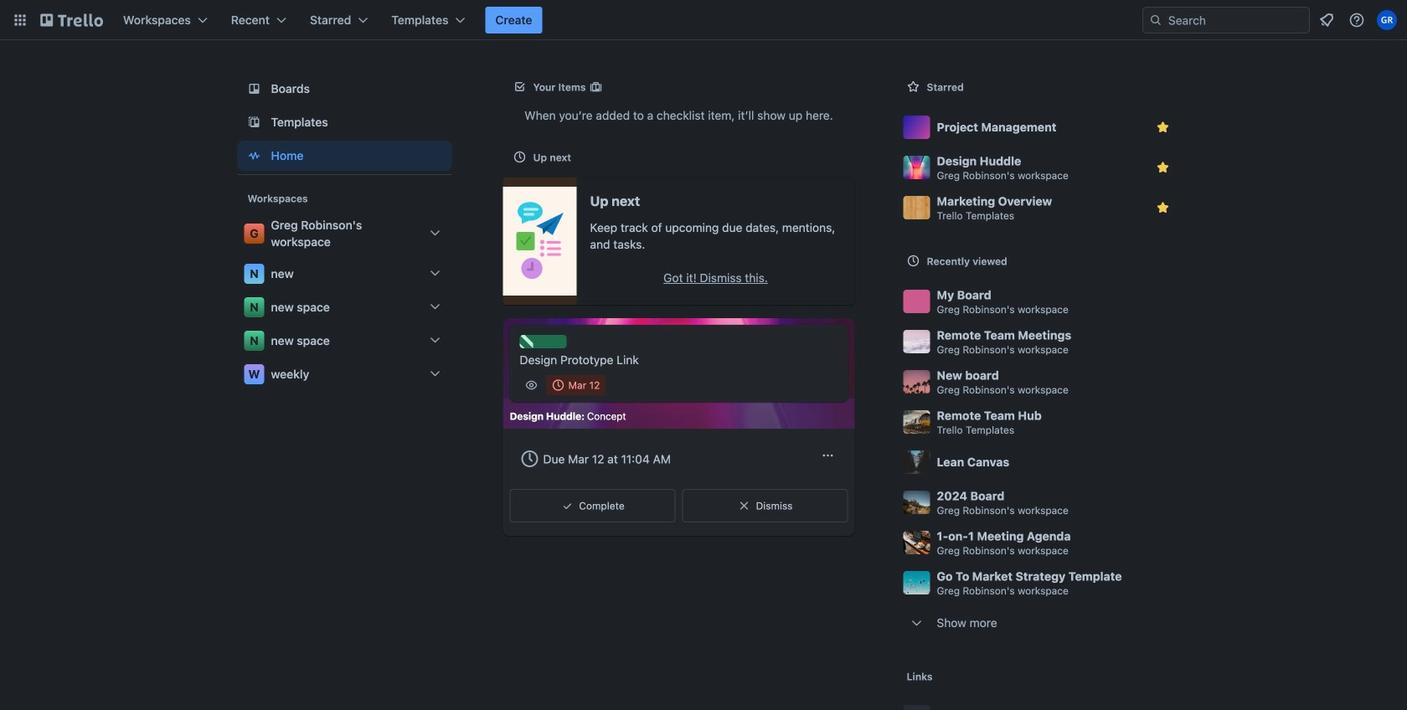 Task type: vqa. For each thing, say whether or not it's contained in the screenshot.
'back to home' image
yes



Task type: locate. For each thing, give the bounding box(es) containing it.
primary element
[[0, 0, 1407, 40]]

click to unstar design huddle . it will be removed from your starred list. image
[[1155, 159, 1171, 176]]

back to home image
[[40, 7, 103, 34]]

open information menu image
[[1349, 12, 1365, 28]]

search image
[[1149, 13, 1163, 27]]

greg robinson (gregrobinson96) image
[[1377, 10, 1397, 30]]

home image
[[244, 146, 264, 166]]

click to unstar project management. it will be removed from your starred list. image
[[1155, 119, 1171, 136]]



Task type: describe. For each thing, give the bounding box(es) containing it.
0 notifications image
[[1317, 10, 1337, 30]]

color: green, title: none image
[[520, 335, 567, 348]]

template board image
[[244, 112, 264, 132]]

Search field
[[1163, 8, 1309, 32]]

click to unstar marketing overview. it will be removed from your starred list. image
[[1155, 199, 1171, 216]]

board image
[[244, 79, 264, 99]]



